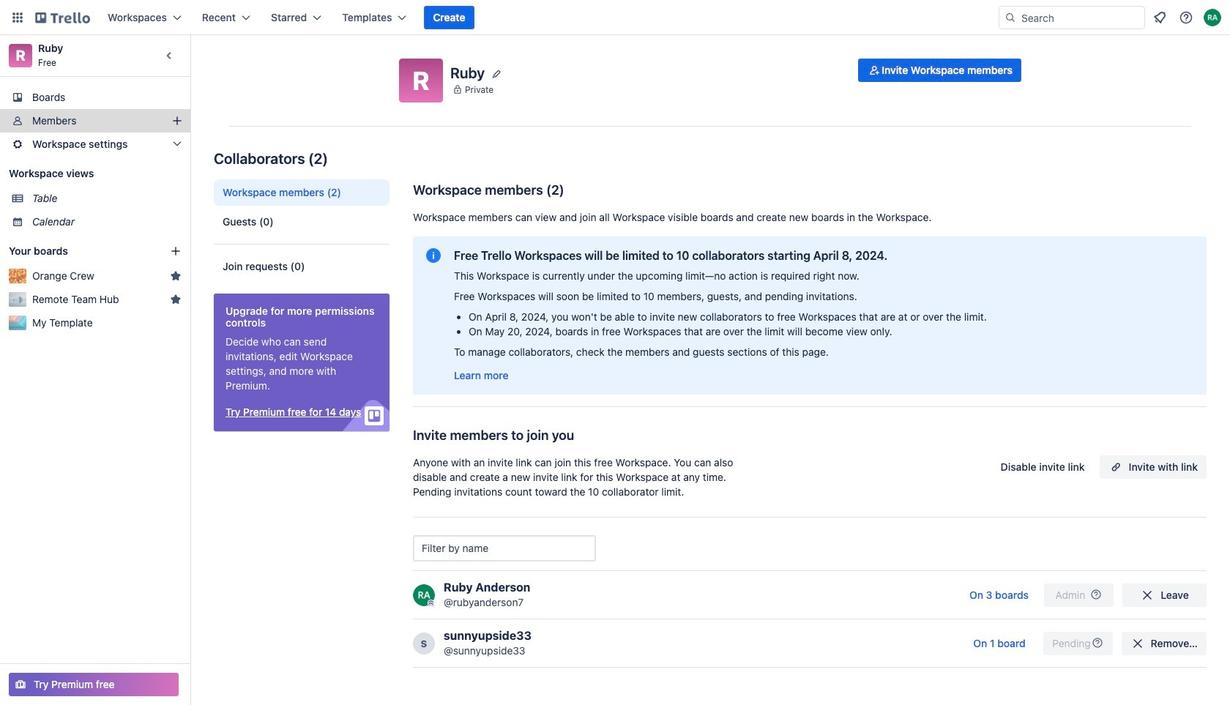 Task type: describe. For each thing, give the bounding box(es) containing it.
this member is an admin of this workspace. image
[[428, 600, 434, 606]]

2 starred icon image from the top
[[170, 294, 182, 306]]

workspace navigation collapse icon image
[[160, 45, 180, 66]]

your boards with 3 items element
[[9, 243, 148, 260]]

add board image
[[170, 245, 182, 257]]

primary element
[[0, 0, 1231, 35]]



Task type: locate. For each thing, give the bounding box(es) containing it.
sm image
[[868, 63, 882, 78]]

back to home image
[[35, 6, 90, 29]]

0 notifications image
[[1152, 9, 1169, 26]]

ruby anderson (rubyanderson7) image
[[413, 584, 435, 606]]

Search field
[[1017, 7, 1145, 28]]

search image
[[1005, 12, 1017, 23]]

1 starred icon image from the top
[[170, 270, 182, 282]]

1 vertical spatial starred icon image
[[170, 294, 182, 306]]

0 vertical spatial starred icon image
[[170, 270, 182, 282]]

sunnyupside33 (sunnyupside33) image
[[413, 633, 435, 655]]

ruby anderson (rubyanderson7) image
[[1205, 9, 1222, 26]]

Filter by name text field
[[413, 536, 596, 562]]

starred icon image
[[170, 270, 182, 282], [170, 294, 182, 306]]

open information menu image
[[1180, 10, 1194, 25]]



Task type: vqa. For each thing, say whether or not it's contained in the screenshot.
the search 'image'
yes



